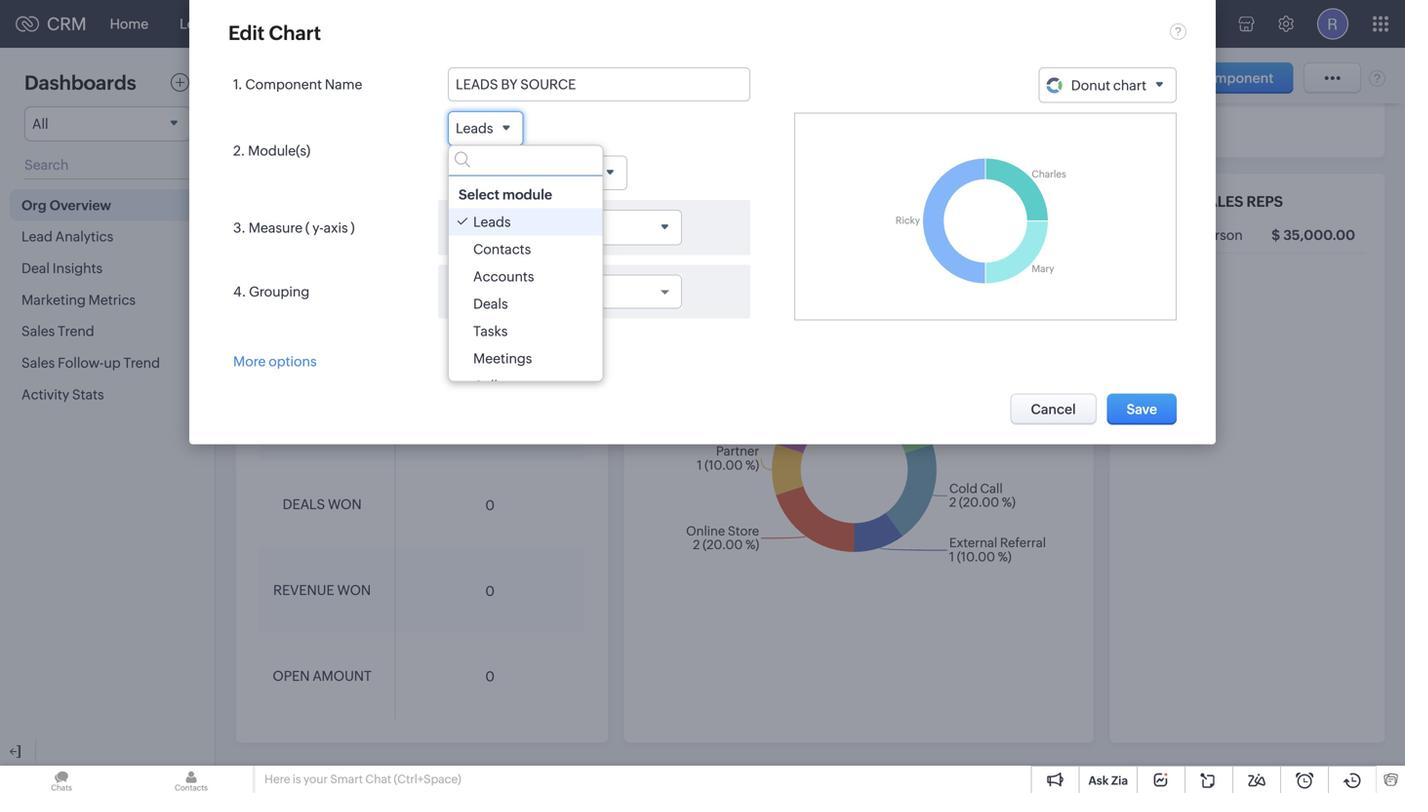 Task type: describe. For each thing, give the bounding box(es) containing it.
revenue won
[[273, 583, 371, 599]]

$
[[1272, 227, 1281, 243]]

org
[[21, 198, 47, 213]]

(ctrl+space)
[[394, 773, 462, 786]]

3
[[295, 193, 304, 210]]

)
[[351, 220, 355, 236]]

open amount
[[273, 669, 372, 684]]

10
[[483, 326, 498, 342]]

is
[[293, 773, 301, 786]]

measure
[[249, 220, 303, 236]]

select
[[459, 187, 500, 203]]

leads by source
[[644, 193, 776, 210]]

home
[[110, 16, 149, 32]]

chats image
[[0, 766, 123, 794]]

sales for sales trend
[[21, 324, 55, 339]]

contacts tree item
[[449, 236, 603, 263]]

chart
[[1114, 78, 1147, 93]]

deal insights link
[[10, 253, 205, 284]]

Donut chart field
[[1040, 67, 1178, 103]]

+
[[448, 329, 455, 344]]

reps
[[1247, 193, 1284, 210]]

calls
[[474, 378, 504, 394]]

org overview link
[[10, 189, 205, 221]]

sales follow-up trend link
[[10, 347, 205, 379]]

chat
[[366, 773, 392, 786]]

-
[[543, 284, 547, 300]]

help image
[[1171, 22, 1187, 40]]

accounts
[[474, 269, 535, 285]]

your
[[304, 773, 328, 786]]

source
[[716, 193, 776, 210]]

org overview
[[21, 198, 111, 213]]

+ criteria filter
[[448, 329, 537, 344]]

(
[[306, 220, 310, 236]]

follow-
[[58, 355, 104, 371]]

select module
[[459, 187, 553, 203]]

ruby anderson
[[1147, 227, 1244, 243]]

march 2024
[[449, 248, 530, 265]]

meetings tree item
[[449, 345, 603, 372]]

deals
[[474, 296, 508, 312]]

more options link
[[233, 354, 317, 370]]

won for deals won
[[328, 497, 362, 513]]

Leads field
[[448, 111, 524, 146]]

help image
[[1370, 69, 1386, 87]]

profile element
[[1306, 0, 1361, 47]]

donut
[[1072, 78, 1111, 93]]

stats
[[72, 387, 104, 403]]

0 for open amount
[[486, 669, 495, 685]]

lead for lead analytics
[[21, 229, 53, 245]]

zia
[[1112, 775, 1129, 788]]

ask
[[1089, 775, 1109, 788]]

chart
[[269, 22, 321, 44]]

leads link
[[164, 0, 233, 47]]

ask zia
[[1089, 775, 1129, 788]]

contacts image
[[130, 766, 253, 794]]

prolific sales reps
[[1130, 193, 1284, 210]]

signals element
[[1150, 0, 1187, 48]]

lead for lead source - leads
[[461, 284, 492, 300]]

overview
[[50, 198, 111, 213]]

accounts tree item
[[449, 263, 603, 290]]

calendar image
[[1199, 16, 1216, 32]]

axis
[[324, 220, 348, 236]]

deals
[[283, 497, 325, 513]]

more
[[233, 354, 266, 370]]

$ 35,000.00
[[1272, 227, 1356, 243]]

tasks
[[474, 324, 508, 339]]

anderson
[[1182, 227, 1244, 243]]

0 vertical spatial trend
[[58, 324, 94, 339]]

more options
[[233, 354, 317, 370]]

module
[[503, 187, 553, 203]]

march
[[449, 248, 492, 265]]

ruby
[[1147, 227, 1179, 243]]

lead source - leads
[[461, 284, 587, 300]]

sales trend
[[21, 324, 94, 339]]

activity stats
[[21, 387, 104, 403]]

0 for revenue won
[[486, 584, 495, 599]]

sales trend link
[[10, 316, 205, 347]]

leads inside leads field
[[456, 121, 494, 136]]

leads tree item
[[449, 208, 603, 236]]



Task type: locate. For each thing, give the bounding box(es) containing it.
revenue
[[273, 583, 335, 599]]

sales up activity
[[21, 355, 55, 371]]

1 sales from the top
[[21, 324, 55, 339]]

contacts inside tree item
[[474, 242, 531, 257]]

leads down select
[[474, 214, 511, 230]]

smart
[[330, 773, 363, 786]]

tree
[[449, 176, 603, 400]]

tasks tree item
[[449, 318, 603, 345]]

leads left edit
[[180, 16, 217, 32]]

metrics
[[89, 292, 136, 308]]

leads up select
[[456, 121, 494, 136]]

profile image
[[1318, 8, 1349, 40]]

crm link
[[16, 14, 86, 34]]

lead analytics
[[21, 229, 113, 245]]

measure ( y-axis )
[[249, 220, 355, 236]]

1 vertical spatial sales
[[21, 355, 55, 371]]

None search field
[[449, 146, 603, 176]]

2 sales from the top
[[21, 355, 55, 371]]

months
[[307, 193, 371, 210]]

performance
[[375, 193, 485, 210]]

None text field
[[448, 67, 751, 102]]

1 vertical spatial lead
[[461, 284, 492, 300]]

filter
[[508, 329, 537, 344]]

donut chart
[[1072, 78, 1147, 93]]

lead inside 'link'
[[21, 229, 53, 245]]

0 vertical spatial contacts
[[249, 16, 306, 32]]

select module tree item
[[449, 181, 603, 208]]

1 vertical spatial won
[[337, 583, 371, 599]]

None button
[[1148, 62, 1294, 94], [1011, 394, 1097, 425], [1148, 62, 1294, 94], [1011, 394, 1097, 425]]

component name
[[245, 77, 363, 92]]

calls tree item
[[449, 372, 603, 400]]

options
[[269, 354, 317, 370]]

sales
[[21, 324, 55, 339], [21, 355, 55, 371]]

sales follow-up trend
[[21, 355, 160, 371]]

trend down marketing metrics
[[58, 324, 94, 339]]

meetings
[[474, 351, 533, 367]]

1 horizontal spatial lead
[[461, 284, 492, 300]]

leads
[[644, 193, 691, 210]]

source
[[495, 284, 540, 300]]

monitor
[[489, 193, 558, 210]]

1 vertical spatial 0
[[486, 584, 495, 599]]

marketing metrics
[[21, 292, 136, 308]]

won for revenue won
[[337, 583, 371, 599]]

won right revenue
[[337, 583, 371, 599]]

deal insights
[[21, 261, 103, 276]]

0 horizontal spatial trend
[[58, 324, 94, 339]]

0 horizontal spatial contacts
[[249, 16, 306, 32]]

2 vertical spatial 0
[[486, 669, 495, 685]]

last
[[256, 193, 291, 210]]

won
[[328, 497, 362, 513], [337, 583, 371, 599]]

criteria
[[458, 329, 505, 344]]

1 horizontal spatial contacts
[[474, 242, 531, 257]]

deals won
[[283, 497, 362, 513]]

up
[[104, 355, 121, 371]]

trend right up
[[123, 355, 160, 371]]

lead down march at the top
[[461, 284, 492, 300]]

module(s)
[[248, 143, 311, 159]]

leads inside tree item
[[474, 214, 511, 230]]

contacts link
[[233, 0, 322, 47]]

prolific
[[1130, 193, 1196, 210]]

0 vertical spatial sales
[[21, 324, 55, 339]]

y-
[[313, 220, 324, 236]]

home link
[[94, 0, 164, 47]]

contacts
[[249, 16, 306, 32], [474, 242, 531, 257]]

sales for sales follow-up trend
[[21, 355, 55, 371]]

name
[[325, 77, 363, 92]]

crm
[[47, 14, 86, 34]]

dashboards
[[24, 72, 136, 94]]

last 3 months performance monitor
[[256, 193, 558, 210]]

lead analytics link
[[10, 221, 205, 253]]

0
[[486, 498, 495, 513], [486, 584, 495, 599], [486, 669, 495, 685]]

leads right -
[[550, 284, 587, 300]]

open
[[273, 669, 310, 684]]

3 0 from the top
[[486, 669, 495, 685]]

here is your smart chat (ctrl+space)
[[265, 773, 462, 786]]

signals image
[[1162, 16, 1176, 32]]

won right deals
[[328, 497, 362, 513]]

edit chart
[[228, 22, 321, 44]]

sales inside sales follow-up trend link
[[21, 355, 55, 371]]

sales down marketing
[[21, 324, 55, 339]]

None submit
[[1108, 394, 1178, 425]]

contacts up component
[[249, 16, 306, 32]]

deals tree item
[[449, 290, 603, 318]]

leads inside leads "link"
[[180, 16, 217, 32]]

2 0 from the top
[[486, 584, 495, 599]]

by
[[694, 193, 713, 210]]

35,000.00
[[1284, 227, 1356, 243]]

Search text field
[[24, 151, 190, 180]]

lead up deal
[[21, 229, 53, 245]]

sales inside sales trend link
[[21, 324, 55, 339]]

marketing
[[21, 292, 86, 308]]

insights
[[53, 261, 103, 276]]

component
[[245, 77, 322, 92]]

analytics
[[55, 229, 113, 245]]

0 for deals won
[[486, 498, 495, 513]]

contacts up accounts
[[474, 242, 531, 257]]

0 vertical spatial won
[[328, 497, 362, 513]]

1 vertical spatial trend
[[123, 355, 160, 371]]

logo image
[[16, 16, 39, 32]]

2024
[[495, 248, 530, 265]]

sales
[[1199, 193, 1244, 210]]

amount
[[313, 669, 372, 684]]

0 vertical spatial 0
[[486, 498, 495, 513]]

trend
[[58, 324, 94, 339], [123, 355, 160, 371]]

grouping
[[249, 284, 310, 300]]

1 0 from the top
[[486, 498, 495, 513]]

deal
[[21, 261, 50, 276]]

1 vertical spatial contacts
[[474, 242, 531, 257]]

lead
[[21, 229, 53, 245], [461, 284, 492, 300]]

tree containing select module
[[449, 176, 603, 400]]

here
[[265, 773, 290, 786]]

edit
[[228, 22, 265, 44]]

1 horizontal spatial trend
[[123, 355, 160, 371]]

0 horizontal spatial lead
[[21, 229, 53, 245]]

None field
[[448, 156, 628, 190], [448, 210, 682, 246], [448, 156, 628, 190], [448, 210, 682, 246]]

activity stats link
[[10, 379, 205, 410]]

0 vertical spatial lead
[[21, 229, 53, 245]]



Task type: vqa. For each thing, say whether or not it's contained in the screenshot.
the topmost Sales
yes



